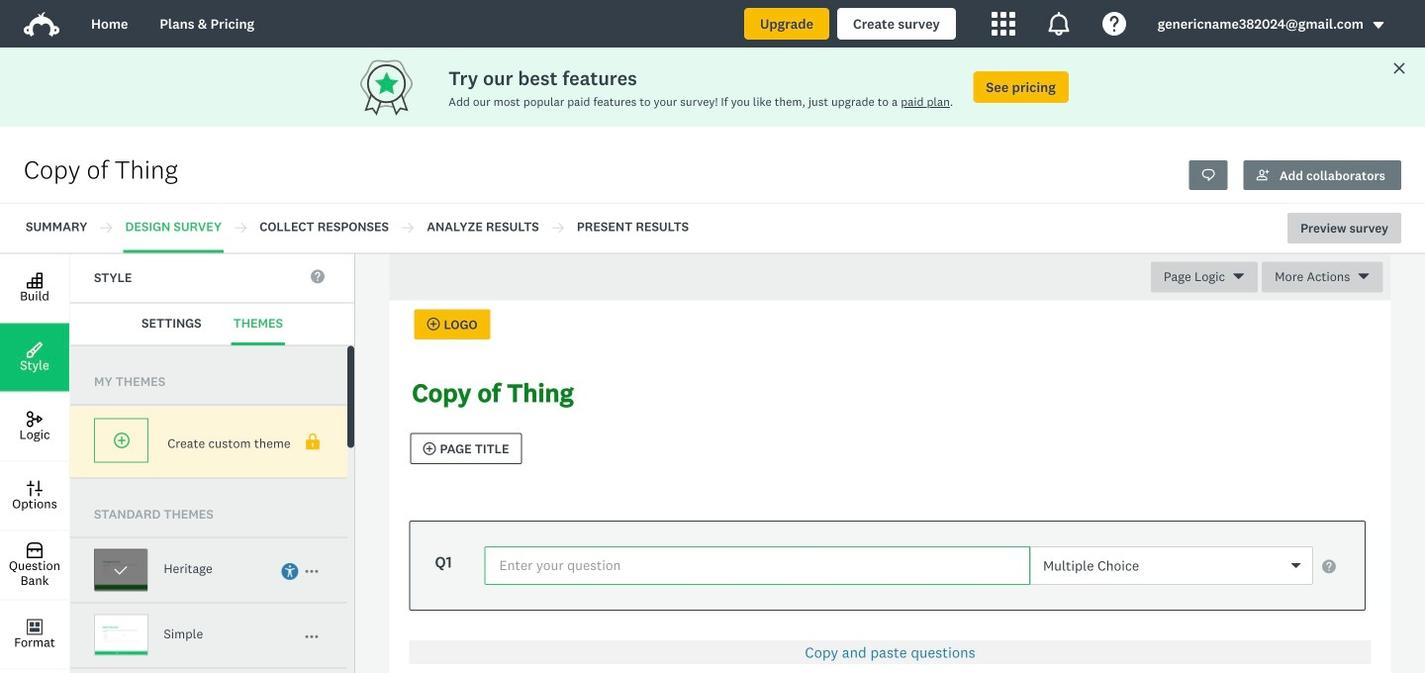 Task type: vqa. For each thing, say whether or not it's contained in the screenshot.
1st Products Icon from right
yes



Task type: locate. For each thing, give the bounding box(es) containing it.
0 horizontal spatial products icon image
[[992, 12, 1016, 36]]

products icon image
[[992, 12, 1016, 36], [1047, 12, 1071, 36]]

2 products icon image from the left
[[1047, 12, 1071, 36]]

dropdown arrow image
[[1372, 18, 1386, 32]]

1 products icon image from the left
[[992, 12, 1016, 36]]

help icon image
[[1103, 12, 1127, 36]]

1 horizontal spatial products icon image
[[1047, 12, 1071, 36]]



Task type: describe. For each thing, give the bounding box(es) containing it.
rewards image
[[357, 55, 449, 119]]

surveymonkey logo image
[[24, 12, 59, 37]]



